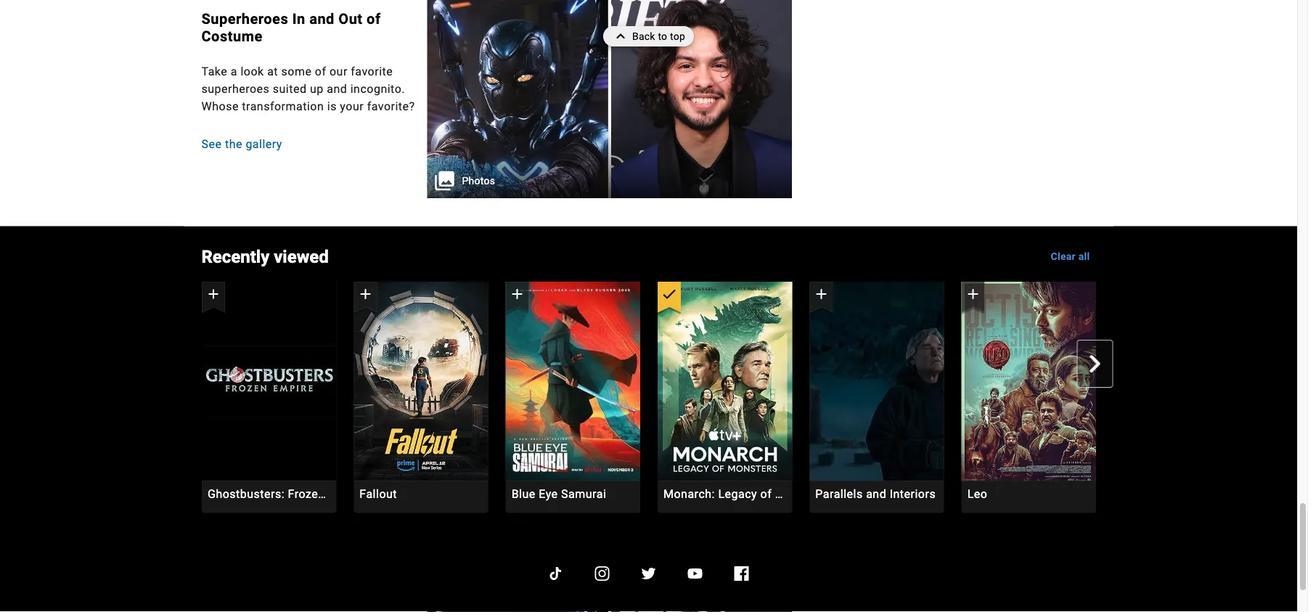 Task type: vqa. For each thing, say whether or not it's contained in the screenshot.
transformation at top left
yes



Task type: describe. For each thing, give the bounding box(es) containing it.
kurt russell in monarch: legacy of monsters (2023) image
[[809, 281, 944, 480]]

chevron right inline image
[[1087, 355, 1104, 373]]

youtube image
[[687, 565, 704, 582]]

add image
[[964, 285, 982, 302]]

incognito.
[[350, 82, 405, 96]]

recently
[[201, 246, 270, 267]]

blue
[[511, 487, 535, 500]]

viewed
[[274, 246, 329, 267]]

superheroes
[[201, 11, 288, 28]]

of inside take a look at some of our favorite superheroes suited up and incognito. whose transformation is your favorite?
[[315, 65, 326, 78]]

favorite
[[351, 65, 393, 78]]

leo
[[967, 487, 987, 500]]

done image
[[660, 285, 678, 302]]

out
[[339, 11, 363, 28]]

see
[[201, 137, 222, 151]]

blue eye samurai group
[[505, 281, 640, 512]]

fallout
[[359, 487, 397, 500]]

monarch: legacy of monsters link
[[657, 486, 827, 501]]

clear all button
[[1045, 244, 1096, 270]]

group for monarch: legacy of monsters
[[657, 281, 792, 481]]

legacy
[[718, 487, 757, 500]]

group containing ghostbusters: frozen empire
[[184, 281, 1248, 515]]

sanjay dutt, arjun sarja, joseph vijay, trisha krishnan, and suriya in leo (2023) image
[[961, 281, 1096, 480]]

photos
[[462, 175, 495, 187]]

eye
[[539, 487, 558, 500]]

the
[[225, 137, 242, 151]]

ghostbusters: frozen empire group
[[201, 281, 366, 512]]

group for parallels and interiors
[[809, 281, 944, 481]]

group for blue eye samurai
[[505, 281, 640, 481]]

8 group from the left
[[1113, 281, 1248, 481]]

group for ghostbusters: frozen empire
[[201, 281, 336, 481]]

back to top
[[632, 30, 685, 42]]

your
[[340, 99, 364, 113]]

monarch: legacy of monsters
[[663, 487, 827, 500]]

costume
[[201, 28, 263, 45]]

monarch: legacy of monsters group
[[657, 281, 827, 512]]

clear all
[[1051, 251, 1090, 262]]

in
[[292, 11, 305, 28]]

back
[[632, 30, 655, 42]]

transformation
[[242, 99, 324, 113]]

look
[[241, 65, 264, 78]]

monsters
[[775, 487, 827, 500]]

all
[[1079, 251, 1090, 262]]

recently viewed
[[201, 246, 329, 267]]

ghostbusters:
[[207, 487, 284, 500]]

group for leo
[[961, 281, 1096, 481]]

parallels and interiors link
[[809, 486, 944, 501]]

ghostbusters: frozen empire
[[207, 487, 366, 500]]

whose
[[201, 99, 239, 113]]

see the gallery button
[[201, 135, 416, 153]]

tiktok image
[[547, 565, 565, 582]]

samurai
[[561, 487, 606, 500]]

at
[[267, 65, 278, 78]]

take a look at some of our favorite superheroes suited up and incognito. whose transformation is your favorite?
[[201, 65, 415, 113]]

blue eye samurai link
[[505, 486, 640, 501]]



Task type: locate. For each thing, give the bounding box(es) containing it.
a
[[231, 65, 237, 78]]

photos group
[[427, 0, 792, 198]]

add image
[[204, 285, 222, 302], [356, 285, 374, 302], [508, 285, 526, 302], [812, 285, 830, 302]]

ghostbusters: frozen empire link
[[201, 486, 366, 501]]

photos link
[[427, 0, 792, 198]]

superheroes
[[201, 82, 270, 96]]

suited
[[273, 82, 307, 96]]

3 add image from the left
[[508, 285, 526, 302]]

2 horizontal spatial of
[[760, 487, 772, 500]]

of inside superheroes in and out of costume
[[367, 11, 381, 28]]

is
[[327, 99, 337, 113]]

6 group from the left
[[809, 281, 944, 481]]

top
[[670, 30, 685, 42]]

fallout link
[[353, 486, 488, 501]]

add image inside blue eye samurai group
[[508, 285, 526, 302]]

2 group from the left
[[201, 281, 336, 481]]

to
[[658, 30, 668, 42]]

1 group from the left
[[184, 281, 1248, 515]]

kurt russell, wyatt russell, ren watabe, anders holm, anna sawai, kiersey clemons, and mari yamamoto in monarch: legacy of monsters (2023) image
[[657, 281, 792, 480]]

see the gallery
[[201, 137, 282, 151]]

blue eye samurai
[[511, 487, 606, 500]]

and left interiors
[[866, 487, 886, 500]]

add image for fallout
[[356, 285, 374, 302]]

back to top button
[[603, 26, 694, 46]]

superheroes in and out of costume
[[201, 11, 381, 45]]

ghostbusters: frozen empire (2024) image
[[201, 281, 336, 480]]

and right in
[[309, 11, 335, 28]]

frozen
[[288, 487, 325, 500]]

4 group from the left
[[505, 281, 640, 481]]

parallels
[[815, 487, 863, 500]]

parallels and interiors
[[815, 487, 936, 500]]

3 group from the left
[[353, 281, 488, 481]]

add image for ghostbusters: frozen empire
[[204, 285, 222, 302]]

1 vertical spatial and
[[327, 82, 347, 96]]

some
[[281, 65, 312, 78]]

leo link
[[961, 486, 1096, 501]]

2 add image from the left
[[356, 285, 374, 302]]

1 horizontal spatial of
[[367, 11, 381, 28]]

2 vertical spatial and
[[866, 487, 886, 500]]

and inside superheroes in and out of costume
[[309, 11, 335, 28]]

up
[[310, 82, 324, 96]]

interiors
[[890, 487, 936, 500]]

0 vertical spatial and
[[309, 11, 335, 28]]

group for fallout
[[353, 281, 488, 481]]

7 group from the left
[[961, 281, 1096, 481]]

production art image
[[427, 0, 792, 198]]

of
[[367, 11, 381, 28], [315, 65, 326, 78], [760, 487, 772, 500]]

0 vertical spatial of
[[367, 11, 381, 28]]

and down "our"
[[327, 82, 347, 96]]

take
[[201, 65, 227, 78]]

of right out
[[367, 11, 381, 28]]

and inside group
[[866, 487, 886, 500]]

5 group from the left
[[657, 281, 792, 481]]

1 add image from the left
[[204, 285, 222, 302]]

facebook image
[[733, 565, 750, 582]]

group inside ghostbusters: frozen empire group
[[201, 281, 336, 481]]

empire
[[328, 487, 366, 500]]

leo group
[[961, 281, 1096, 512]]

fallout group
[[353, 281, 488, 512]]

group
[[184, 281, 1248, 515], [201, 281, 336, 481], [353, 281, 488, 481], [505, 281, 640, 481], [657, 281, 792, 481], [809, 281, 944, 481], [961, 281, 1096, 481], [1113, 281, 1248, 481]]

group inside monarch: legacy of monsters group
[[657, 281, 792, 481]]

of up up
[[315, 65, 326, 78]]

and inside take a look at some of our favorite superheroes suited up and incognito. whose transformation is your favorite?
[[327, 82, 347, 96]]

add image inside parallels and interiors group
[[812, 285, 830, 302]]

fallout (2024) image
[[353, 281, 488, 480]]

expand less image
[[612, 26, 632, 46]]

our
[[330, 65, 348, 78]]

add image for parallels and interiors
[[812, 285, 830, 302]]

add image inside fallout group
[[356, 285, 374, 302]]

0 horizontal spatial of
[[315, 65, 326, 78]]

instagram image
[[594, 565, 611, 582]]

parallels and interiors group
[[809, 281, 944, 512]]

favorite?
[[367, 99, 415, 113]]

gallery
[[246, 137, 282, 151]]

twitter image
[[640, 565, 657, 582]]

4 add image from the left
[[812, 285, 830, 302]]

2 vertical spatial of
[[760, 487, 772, 500]]

maya erskine in blue eye samurai (2023) image
[[505, 281, 640, 480]]

monarch:
[[663, 487, 715, 500]]

and
[[309, 11, 335, 28], [327, 82, 347, 96], [866, 487, 886, 500]]

add image inside ghostbusters: frozen empire group
[[204, 285, 222, 302]]

of right the 'legacy'
[[760, 487, 772, 500]]

of inside group
[[760, 487, 772, 500]]

clear
[[1051, 251, 1076, 262]]

add image for blue eye samurai
[[508, 285, 526, 302]]

1 vertical spatial of
[[315, 65, 326, 78]]



